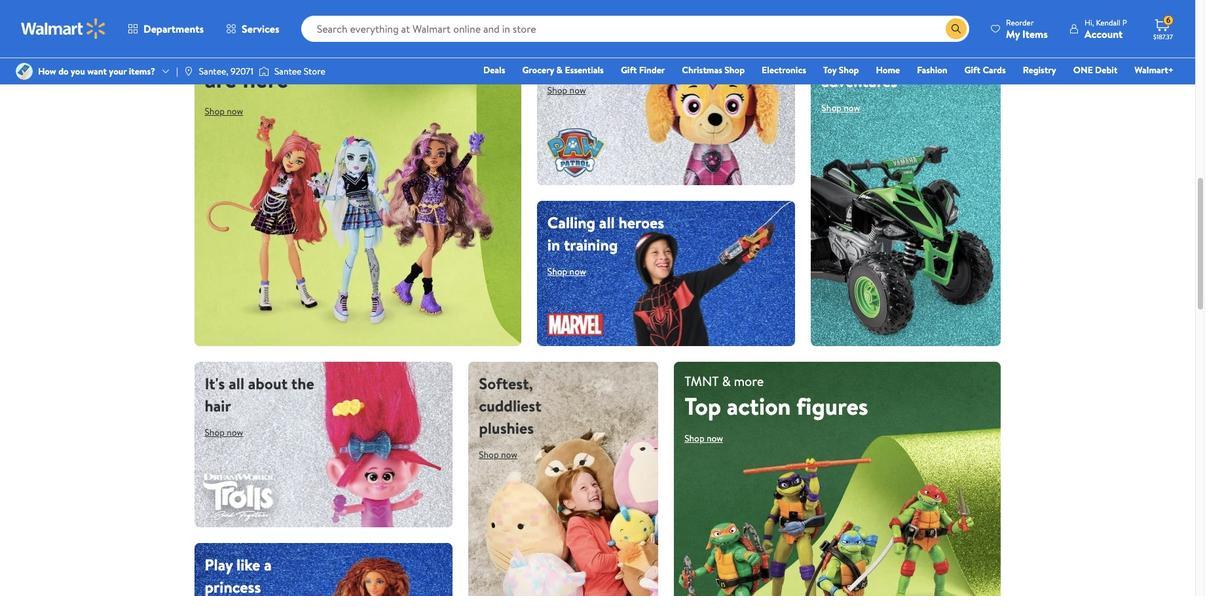 Task type: vqa. For each thing, say whether or not it's contained in the screenshot.
leftmost  icon
yes



Task type: locate. For each thing, give the bounding box(es) containing it.
plushies
[[479, 418, 534, 440]]

all inside calling all heroes in training
[[599, 212, 615, 234]]

essentials
[[565, 64, 604, 77]]

shop now link
[[548, 80, 597, 101], [822, 98, 871, 119], [205, 101, 254, 122], [548, 262, 597, 283], [205, 423, 254, 444], [685, 429, 734, 450], [479, 445, 528, 466]]

grocery & essentials
[[523, 64, 604, 77]]

tmnt
[[685, 373, 719, 391]]

shop down toy at the top right of page
[[822, 102, 842, 115]]

figures
[[797, 391, 869, 423]]

calling
[[548, 212, 596, 234]]

gift for gift finder
[[621, 64, 637, 77]]

your
[[109, 65, 127, 78]]

shop now for softest, cuddliest plushies
[[479, 449, 518, 462]]

in
[[548, 234, 560, 257]]

electronics
[[762, 64, 807, 77]]

gift inside gift cards link
[[965, 64, 981, 77]]

6
[[1167, 15, 1171, 26]]

& left more
[[722, 373, 731, 391]]

0 vertical spatial &
[[557, 64, 563, 77]]

now down are
[[227, 105, 243, 118]]

how do you want your items?
[[38, 65, 155, 78]]

fashion link
[[912, 63, 954, 77]]

0 vertical spatial all
[[599, 212, 615, 234]]

your fave dolls are here
[[205, 30, 353, 96]]

shop now link down "hair" at the bottom left
[[205, 423, 254, 444]]

now down adventures in the right top of the page
[[844, 102, 861, 115]]

shop now down in
[[548, 266, 586, 279]]

vroom
[[865, 30, 902, 48]]

1 vertical spatial shop paw patrol image
[[537, 201, 796, 347]]

reorder
[[1006, 17, 1034, 28]]

shop for shop now link under adventures in the right top of the page
[[822, 102, 842, 115]]

all right it's
[[229, 373, 244, 395]]

shop now for your fave dolls are here
[[205, 105, 243, 118]]

christmas shop
[[682, 64, 745, 77]]

1 vertical spatial all
[[229, 373, 244, 395]]

like
[[237, 555, 260, 577]]

now down training
[[570, 266, 586, 279]]

shop down are
[[205, 105, 225, 118]]

1 shop paw patrol image from the top
[[537, 20, 796, 185]]

&
[[557, 64, 563, 77], [722, 373, 731, 391]]

 image right |
[[183, 66, 194, 77]]

shop now link down plushies on the bottom left
[[479, 445, 528, 466]]

a
[[264, 555, 272, 577]]

finder
[[639, 64, 665, 77]]

 image for how do you want your items?
[[16, 63, 33, 80]]

christmas shop link
[[676, 63, 751, 77]]

toy
[[824, 64, 837, 77]]

shop now down top
[[685, 433, 723, 446]]

items
[[1023, 27, 1048, 41]]

now down "hair" at the bottom left
[[227, 427, 243, 440]]

training
[[564, 234, 618, 257]]

account
[[1085, 27, 1123, 41]]

vroom-vroom drive into new adventures
[[822, 30, 922, 93]]

0 horizontal spatial  image
[[16, 63, 33, 80]]

shop down plushies on the bottom left
[[479, 449, 499, 462]]

Walmart Site-Wide search field
[[301, 16, 970, 42]]

shop right christmas
[[725, 64, 745, 77]]

grocery
[[523, 64, 554, 77]]

shop now
[[548, 84, 586, 97], [822, 102, 861, 115], [205, 105, 243, 118], [548, 266, 586, 279], [205, 427, 243, 440], [685, 433, 723, 446], [479, 449, 518, 462]]

departments
[[143, 22, 204, 36]]

shop now down grocery & essentials link
[[548, 84, 586, 97]]

the
[[291, 373, 314, 395]]

shop for pawsome snuggles ahead shop now link
[[548, 84, 568, 97]]

into
[[863, 48, 890, 70]]

shop now link down grocery & essentials link
[[548, 80, 597, 101]]

snuggles
[[548, 53, 608, 75]]

now down plushies on the bottom left
[[501, 449, 518, 462]]

shop squishmallows image
[[469, 363, 659, 597]]

& inside grocery & essentials link
[[557, 64, 563, 77]]

all left heroes
[[599, 212, 615, 234]]

1 horizontal spatial &
[[722, 373, 731, 391]]

 image
[[16, 63, 33, 80], [183, 66, 194, 77]]

are
[[205, 63, 237, 96]]

& inside tmnt & more top action figures
[[722, 373, 731, 391]]

ahead
[[611, 53, 652, 75]]

p
[[1123, 17, 1128, 28]]

new
[[894, 48, 922, 70]]

shop now for it's all about the hair
[[205, 427, 243, 440]]

gift
[[621, 64, 637, 77], [965, 64, 981, 77]]

1 horizontal spatial gift
[[965, 64, 981, 77]]

shop
[[725, 64, 745, 77], [839, 64, 859, 77], [548, 84, 568, 97], [822, 102, 842, 115], [205, 105, 225, 118], [548, 266, 568, 279], [205, 427, 225, 440], [685, 433, 705, 446], [479, 449, 499, 462]]

shop now down "hair" at the bottom left
[[205, 427, 243, 440]]

shop paw patrol image for pawsome snuggles ahead
[[537, 20, 796, 185]]

1 vertical spatial &
[[722, 373, 731, 391]]

calling all heroes in training
[[548, 212, 664, 257]]

tmnt & more top action figures
[[685, 373, 869, 423]]

cards
[[983, 64, 1006, 77]]

0 horizontal spatial all
[[229, 373, 244, 395]]

gift left cards
[[965, 64, 981, 77]]

now for your fave dolls are here
[[227, 105, 243, 118]]

debit
[[1096, 64, 1118, 77]]

here
[[243, 63, 289, 96]]

shop now link for your fave dolls are here
[[205, 101, 254, 122]]

princess
[[205, 577, 261, 597]]

shop now down are
[[205, 105, 243, 118]]

adventures
[[822, 70, 898, 93]]

shop now link down are
[[205, 101, 254, 122]]

hi,
[[1085, 17, 1095, 28]]

softest, cuddliest plushies
[[479, 373, 542, 440]]

shop down top
[[685, 433, 705, 446]]

walmart+
[[1135, 64, 1174, 77]]

shop now link for softest, cuddliest plushies
[[479, 445, 528, 466]]

gift left finder
[[621, 64, 637, 77]]

dolls
[[305, 30, 353, 63]]

shop now down plushies on the bottom left
[[479, 449, 518, 462]]

0 horizontal spatial gift
[[621, 64, 637, 77]]

about
[[248, 373, 288, 395]]

1 horizontal spatial all
[[599, 212, 615, 234]]

do
[[58, 65, 69, 78]]

2 gift from the left
[[965, 64, 981, 77]]

play like a princess
[[205, 555, 272, 597]]

6 $187.37
[[1154, 15, 1173, 41]]

& for tmnt & more top action figures
[[722, 373, 731, 391]]

gift for gift cards
[[965, 64, 981, 77]]

1 horizontal spatial  image
[[183, 66, 194, 77]]

gift cards link
[[959, 63, 1012, 77]]

shop paw patrol image
[[537, 20, 796, 185], [537, 201, 796, 347]]

now for it's all about the hair
[[227, 427, 243, 440]]

0 vertical spatial shop paw patrol image
[[537, 20, 796, 185]]

shop now link for calling all heroes in training
[[548, 262, 597, 283]]

 image
[[259, 65, 269, 78]]

all inside it's all about the hair
[[229, 373, 244, 395]]

registry link
[[1017, 63, 1063, 77]]

one
[[1074, 64, 1093, 77]]

all
[[599, 212, 615, 234], [229, 373, 244, 395]]

0 horizontal spatial &
[[557, 64, 563, 77]]

2 shop paw patrol image from the top
[[537, 201, 796, 347]]

shop trolls image
[[194, 363, 453, 528]]

electronics link
[[756, 63, 812, 77]]

 image left how
[[16, 63, 33, 80]]

& right grocery
[[557, 64, 563, 77]]

shop down grocery & essentials link
[[548, 84, 568, 97]]

shop down in
[[548, 266, 568, 279]]

gift inside gift finder link
[[621, 64, 637, 77]]

now
[[570, 84, 586, 97], [844, 102, 861, 115], [227, 105, 243, 118], [570, 266, 586, 279], [227, 427, 243, 440], [707, 433, 723, 446], [501, 449, 518, 462]]

shop down "hair" at the bottom left
[[205, 427, 225, 440]]

1 gift from the left
[[621, 64, 637, 77]]

shop now down adventures in the right top of the page
[[822, 102, 861, 115]]

hi, kendall p account
[[1085, 17, 1128, 41]]

shop action figures image
[[674, 363, 1001, 597]]

shop now link down in
[[548, 262, 597, 283]]

santee, 92071
[[199, 65, 254, 78]]

softest,
[[479, 373, 533, 395]]

now down essentials
[[570, 84, 586, 97]]

shop now link for pawsome snuggles ahead
[[548, 80, 597, 101]]



Task type: describe. For each thing, give the bounding box(es) containing it.
santee
[[274, 65, 302, 78]]

santee store
[[274, 65, 325, 78]]

shop dolls image
[[194, 20, 521, 347]]

hair
[[205, 395, 231, 418]]

shop for shop now link corresponding to calling all heroes in training
[[548, 266, 568, 279]]

shop right toy at the top right of page
[[839, 64, 859, 77]]

play
[[205, 555, 233, 577]]

now down top
[[707, 433, 723, 446]]

how
[[38, 65, 56, 78]]

one debit link
[[1068, 63, 1124, 77]]

deals link
[[478, 63, 511, 77]]

shop paw patrol image for calling all heroes in training
[[537, 201, 796, 347]]

shop for it's all about the hair shop now link
[[205, 427, 225, 440]]

walmart+ link
[[1129, 63, 1180, 77]]

shop ride ons image
[[811, 20, 1002, 347]]

shop now link for it's all about the hair
[[205, 423, 254, 444]]

heroes
[[619, 212, 664, 234]]

pawsome snuggles ahead
[[548, 30, 652, 75]]

 image for santee, 92071
[[183, 66, 194, 77]]

shop now for pawsome snuggles ahead
[[548, 84, 586, 97]]

it's all about the hair
[[205, 373, 314, 418]]

shop for shop now link below top
[[685, 433, 705, 446]]

now for softest, cuddliest plushies
[[501, 449, 518, 462]]

gift finder
[[621, 64, 665, 77]]

services button
[[215, 13, 291, 45]]

registry
[[1023, 64, 1057, 77]]

fashion
[[917, 64, 948, 77]]

your
[[205, 30, 250, 63]]

walmart image
[[21, 18, 106, 39]]

services
[[242, 22, 280, 36]]

$187.37
[[1154, 32, 1173, 41]]

pawsome
[[548, 30, 615, 53]]

home link
[[870, 63, 906, 77]]

items?
[[129, 65, 155, 78]]

shop for shop now link related to your fave dolls are here
[[205, 105, 225, 118]]

fave
[[256, 30, 299, 63]]

top
[[685, 391, 722, 423]]

christmas
[[682, 64, 723, 77]]

kendall
[[1096, 17, 1121, 28]]

vroom-
[[822, 30, 865, 48]]

92071
[[231, 65, 254, 78]]

gift cards
[[965, 64, 1006, 77]]

all for hair
[[229, 373, 244, 395]]

shop for shop now link for softest, cuddliest plushies
[[479, 449, 499, 462]]

home
[[876, 64, 900, 77]]

grocery & essentials link
[[517, 63, 610, 77]]

now for pawsome snuggles ahead
[[570, 84, 586, 97]]

shop now link down top
[[685, 429, 734, 450]]

all for training
[[599, 212, 615, 234]]

play like a princess link
[[194, 544, 453, 597]]

more
[[734, 373, 764, 391]]

Search search field
[[301, 16, 970, 42]]

& for grocery & essentials
[[557, 64, 563, 77]]

my
[[1006, 27, 1020, 41]]

search icon image
[[951, 24, 962, 34]]

shop now link down adventures in the right top of the page
[[822, 98, 871, 119]]

one debit
[[1074, 64, 1118, 77]]

cuddliest
[[479, 395, 542, 418]]

toy shop
[[824, 64, 859, 77]]

you
[[71, 65, 85, 78]]

store
[[304, 65, 325, 78]]

it's
[[205, 373, 225, 395]]

departments button
[[117, 13, 215, 45]]

santee,
[[199, 65, 229, 78]]

reorder my items
[[1006, 17, 1048, 41]]

shop now for calling all heroes in training
[[548, 266, 586, 279]]

drive
[[822, 48, 859, 70]]

deals
[[484, 64, 505, 77]]

|
[[176, 65, 178, 78]]

want
[[87, 65, 107, 78]]

action
[[727, 391, 791, 423]]

gift finder link
[[615, 63, 671, 77]]

now for calling all heroes in training
[[570, 266, 586, 279]]



